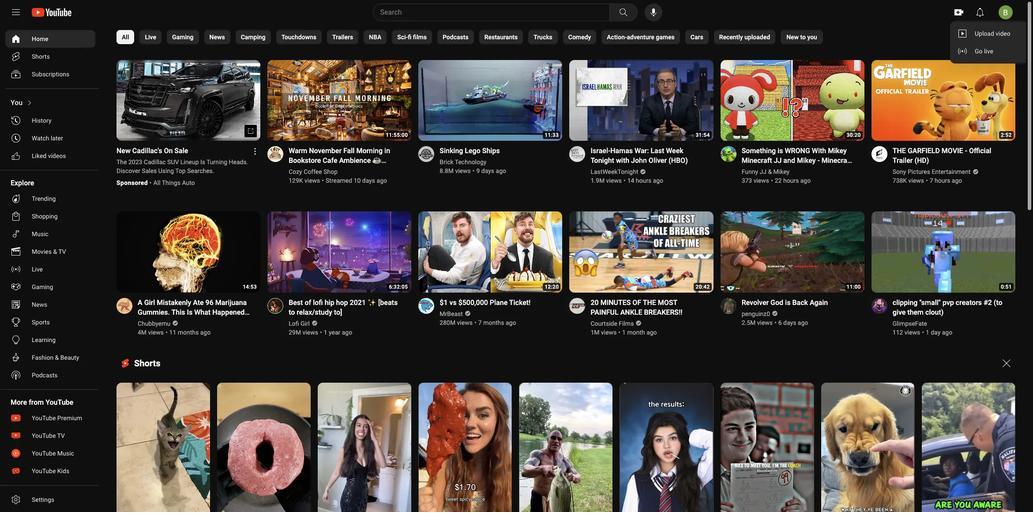 Task type: locate. For each thing, give the bounding box(es) containing it.
2 vertical spatial days
[[784, 319, 797, 326]]

hours for and
[[784, 177, 799, 184]]

0 vertical spatial live
[[145, 34, 156, 41]]

views for hamas
[[606, 177, 622, 184]]

liked videos link
[[5, 147, 95, 165], [5, 147, 95, 165]]

7 for $500,000
[[478, 319, 482, 326]]

1 horizontal spatial months
[[483, 319, 504, 326]]

john
[[631, 157, 647, 165]]

views down 'glimpsefate' "link"
[[905, 329, 921, 336]]

is
[[778, 147, 783, 155], [786, 298, 791, 307]]

ago down entertainment
[[952, 177, 963, 184]]

ago for the garfield movie - official trailer (hd)
[[952, 177, 963, 184]]

14 minutes, 53 seconds element
[[243, 284, 257, 290]]

2 horizontal spatial mikey
[[828, 147, 847, 155]]

1 vertical spatial the
[[643, 298, 656, 307]]

1 horizontal spatial podcasts
[[443, 34, 469, 41]]

2 horizontal spatial hours
[[935, 177, 951, 184]]

2 hours from the left
[[784, 177, 799, 184]]

1 horizontal spatial new
[[787, 34, 799, 41]]

the right of
[[643, 298, 656, 307]]

creators
[[956, 298, 982, 307]]

ago down what
[[200, 329, 211, 336]]

1 horizontal spatial girl
[[301, 320, 310, 327]]

mikey up mizen on the right top
[[797, 157, 816, 165]]

is right this
[[187, 308, 193, 317]]

views down the lofi girl link
[[303, 329, 318, 336]]

shorts down the 4m views
[[134, 358, 161, 369]]

best of lofi hip hop 2021 ✨ [beats to relax/study to] by lofi girl 29,744,018 views 1 year ago 6 hours, 32 minutes element
[[289, 298, 401, 317]]

mikey
[[828, 147, 847, 155], [797, 157, 816, 165], [774, 168, 790, 175]]

views down pictures
[[909, 177, 925, 184]]

hours for john
[[636, 177, 652, 184]]

10
[[354, 177, 361, 184]]

podcasts down fashion
[[32, 372, 58, 379]]

9 days ago
[[477, 168, 506, 175]]

explore
[[11, 179, 34, 187]]

& left the beauty
[[55, 354, 59, 361]]

0 vertical spatial -
[[965, 147, 968, 155]]

cadillac's
[[132, 147, 162, 155]]

0 horizontal spatial all
[[122, 34, 129, 41]]

views for is
[[754, 177, 770, 184]]

11 minutes element
[[847, 284, 861, 290]]

ticket!
[[509, 298, 531, 307]]

tv down youtube premium
[[57, 432, 65, 439]]

months down plane
[[483, 319, 504, 326]]

0 horizontal spatial days
[[362, 177, 375, 184]]

0 vertical spatial news
[[210, 34, 225, 41]]

to left you
[[801, 34, 806, 41]]

ago down oliver
[[653, 177, 664, 184]]

0 vertical spatial shorts
[[32, 53, 50, 60]]

1 vertical spatial days
[[362, 177, 375, 184]]

ago down ticket!
[[506, 319, 516, 326]]

ago down the instrumental
[[377, 177, 387, 184]]

warm november fall morning in bookstore cafe ambience ☕smooth piano jazz instrumental music to study by cozy coffee shop 129,577 views streamed 10 days ago 11 hours, 55 minutes element
[[289, 146, 401, 184]]

cadillac
[[144, 159, 166, 166]]

1 horizontal spatial days
[[482, 168, 495, 175]]

1 horizontal spatial gaming
[[172, 34, 194, 41]]

0:51
[[1001, 284, 1012, 290]]

plane
[[490, 298, 508, 307]]

30 minutes, 20 seconds element
[[847, 132, 861, 138]]

days for sinking lego ships
[[482, 168, 495, 175]]

1 vertical spatial gaming
[[32, 283, 53, 291]]

penguinz0 image
[[721, 298, 737, 314]]

1 vertical spatial 7
[[478, 319, 482, 326]]

minecraft
[[742, 157, 773, 165], [822, 157, 852, 165]]

sinking lego ships by brick technology 8,888,134 views 9 days ago 11 minutes, 33 seconds element
[[440, 146, 506, 156]]

new
[[787, 34, 799, 41], [117, 147, 131, 155]]

2 vertical spatial to
[[289, 308, 295, 317]]

is up searches.
[[200, 159, 205, 166]]

lofi girl link
[[289, 319, 311, 328]]

mistakenly
[[157, 298, 191, 307]]

7 down sony pictures entertainment
[[930, 177, 934, 184]]

to down coffee
[[310, 176, 316, 184]]

7 months ago
[[478, 319, 516, 326]]

1 horizontal spatial minecraft
[[822, 157, 852, 165]]

hip
[[325, 298, 335, 307]]

to]
[[334, 308, 342, 317]]

0 vertical spatial new
[[787, 34, 799, 41]]

2.5m views
[[742, 319, 773, 326]]

0 vertical spatial podcasts
[[443, 34, 469, 41]]

0 vertical spatial days
[[482, 168, 495, 175]]

1 horizontal spatial jj
[[774, 157, 782, 165]]

views down brick technology
[[455, 168, 471, 175]]

views down the lastweektonight
[[606, 177, 622, 184]]

minecraft up challenge
[[742, 157, 773, 165]]

mikey right with
[[828, 147, 847, 155]]

youtube kids
[[32, 468, 69, 475]]

the inside 20 minutes of the most painful ankle breakers!!
[[643, 298, 656, 307]]

ago down mizen on the right top
[[801, 177, 811, 184]]

minecraft up 'mazien)'
[[822, 157, 852, 165]]

0 horizontal spatial the
[[643, 298, 656, 307]]

video
[[996, 30, 1011, 37]]

later
[[51, 135, 63, 142]]

1 vertical spatial shorts
[[134, 358, 161, 369]]

more
[[11, 398, 27, 407]]

1 minecraft from the left
[[742, 157, 773, 165]]

podcasts right the films
[[443, 34, 469, 41]]

7
[[930, 177, 934, 184], [478, 319, 482, 326]]

youtube down more from youtube
[[32, 415, 56, 422]]

learning link
[[5, 331, 95, 349], [5, 331, 95, 349]]

1 hours from the left
[[636, 177, 652, 184]]

girl up 29m views
[[301, 320, 310, 327]]

the up trailer
[[893, 147, 906, 155]]

112
[[893, 329, 904, 336]]

1 vertical spatial is
[[187, 308, 193, 317]]

0 vertical spatial is
[[200, 159, 205, 166]]

live
[[985, 48, 994, 55]]

news up 'sports'
[[32, 301, 47, 308]]

views for minutes
[[601, 329, 617, 336]]

7 down $1 vs $500,000 plane ticket! by mrbeast 280,150,507 views 7 months ago 12 minutes, 20 seconds element
[[478, 319, 482, 326]]

2 horizontal spatial music
[[289, 176, 308, 184]]

new left you
[[787, 34, 799, 41]]

0 horizontal spatial is
[[187, 308, 193, 317]]

14:53
[[243, 284, 257, 290]]

jj left and
[[774, 157, 782, 165]]

- right movie
[[965, 147, 968, 155]]

ago for something is wrong with mikey minecraft jj and mikey - minecraft challenge (maizen mizen mazien)
[[801, 177, 811, 184]]

0 horizontal spatial gaming
[[32, 283, 53, 291]]

views for lego
[[455, 168, 471, 175]]

31 minutes, 54 seconds element
[[696, 132, 710, 138]]

2 horizontal spatial to
[[801, 34, 806, 41]]

sinking lego ships link
[[440, 146, 506, 156]]

upload video
[[975, 30, 1011, 37]]

1 horizontal spatial the
[[893, 147, 906, 155]]

1 vertical spatial to
[[310, 176, 316, 184]]

is inside something is wrong with mikey minecraft jj and mikey - minecraft challenge (maizen mizen mazien)
[[778, 147, 783, 155]]

6 hours, 32 minutes, 5 seconds element
[[389, 284, 408, 290]]

$500,000
[[459, 298, 488, 307]]

brick technology image
[[419, 146, 435, 162]]

tab list
[[117, 25, 823, 49]]

20 minutes of the most painful ankle breakers!! by courtside films 1,011,848 views 1 month ago 20 minutes element
[[591, 298, 703, 317]]

days down the instrumental
[[362, 177, 375, 184]]

0 vertical spatial &
[[768, 168, 772, 175]]

ago down the 'back'
[[798, 319, 809, 326]]

days right 6 at the right
[[784, 319, 797, 326]]

0 vertical spatial all
[[122, 34, 129, 41]]

marijuana
[[215, 298, 247, 307]]

1 vertical spatial &
[[53, 248, 57, 255]]

days
[[482, 168, 495, 175], [362, 177, 375, 184], [784, 319, 797, 326]]

youtube for music
[[32, 450, 56, 457]]

news left camping
[[210, 34, 225, 41]]

2023
[[128, 159, 142, 166]]

ago for revolver god is back again
[[798, 319, 809, 326]]

0 vertical spatial gaming
[[172, 34, 194, 41]]

1 horizontal spatial shorts
[[134, 358, 161, 369]]

30:20 link
[[721, 60, 865, 142]]

0 vertical spatial music
[[289, 176, 308, 184]]

cozy coffee shop
[[289, 168, 338, 175]]

1 horizontal spatial to
[[310, 176, 316, 184]]

months for plane
[[483, 319, 504, 326]]

0 horizontal spatial live
[[32, 266, 43, 273]]

views down the penguinz0 link
[[758, 319, 773, 326]]

2 1 from the left
[[623, 329, 626, 336]]

1 for pvp
[[926, 329, 930, 336]]

games
[[656, 34, 675, 41]]

youtube down "youtube tv" at the left of page
[[32, 450, 56, 457]]

views down coffee
[[305, 177, 320, 184]]

things
[[162, 179, 181, 187]]

funny
[[742, 168, 759, 175]]

music up kids
[[57, 450, 74, 457]]

1 day ago
[[926, 329, 953, 336]]

1 vertical spatial jj
[[760, 168, 767, 175]]

0 vertical spatial months
[[483, 319, 504, 326]]

1 horizontal spatial mikey
[[797, 157, 816, 165]]

ago right the year
[[342, 329, 352, 336]]

tv right movies on the top
[[58, 248, 66, 255]]

0 horizontal spatial music
[[32, 230, 49, 238]]

camping
[[241, 34, 266, 41]]

of
[[305, 298, 311, 307]]

2 horizontal spatial days
[[784, 319, 797, 326]]

war:
[[635, 147, 649, 155]]

is left wrong
[[778, 147, 783, 155]]

movie
[[942, 147, 964, 155]]

all for all things auto
[[153, 179, 160, 187]]

3 1 from the left
[[926, 329, 930, 336]]

(maizen
[[775, 166, 801, 175]]

1 left day at the bottom right
[[926, 329, 930, 336]]

& inside funny jj & mikey link
[[768, 168, 772, 175]]

2 vertical spatial music
[[57, 450, 74, 457]]

0 horizontal spatial mikey
[[774, 168, 790, 175]]

373 views
[[742, 177, 770, 184]]

views down mrbeast link
[[457, 319, 473, 326]]

israel-hamas war: last week tonight with john oliver (hbo) link
[[591, 146, 703, 166]]

1 horizontal spatial music
[[57, 450, 74, 457]]

1 horizontal spatial 7
[[930, 177, 934, 184]]

0 vertical spatial is
[[778, 147, 783, 155]]

ago right day at the bottom right
[[943, 329, 953, 336]]

14 hours ago
[[628, 177, 664, 184]]

jj up 373 views
[[760, 168, 767, 175]]

revolver god is back again by penguinz0 2,512,648 views 6 days ago 11 minutes element
[[742, 298, 828, 308]]

1 horizontal spatial 1
[[623, 329, 626, 336]]

0 horizontal spatial 7
[[478, 319, 482, 326]]

girl inside a girl mistakenly ate 96 marijuana gummies. this is what happened to her brain.
[[144, 298, 155, 307]]

1 left the year
[[324, 329, 327, 336]]

views down funny jj & mikey
[[754, 177, 770, 184]]

to down best
[[289, 308, 295, 317]]

1 horizontal spatial all
[[153, 179, 160, 187]]

& right movies on the top
[[53, 248, 57, 255]]

lastweektonight image
[[570, 146, 586, 162]]

ago right month
[[647, 329, 657, 336]]

11 hours, 55 minutes element
[[386, 132, 408, 138]]

11:00 link
[[721, 212, 865, 294]]

& up 373 views
[[768, 168, 772, 175]]

girl for a
[[144, 298, 155, 307]]

happened
[[212, 308, 245, 317]]

1 vertical spatial new
[[117, 147, 131, 155]]

ago down ships
[[496, 168, 506, 175]]

$1 vs $500,000 plane ticket! by mrbeast 280,150,507 views 7 months ago 12 minutes, 20 seconds element
[[440, 298, 531, 308]]

0 horizontal spatial 1
[[324, 329, 327, 336]]

ago for sinking lego ships
[[496, 168, 506, 175]]

hours down entertainment
[[935, 177, 951, 184]]

hours
[[636, 177, 652, 184], [784, 177, 799, 184], [935, 177, 951, 184]]

week
[[666, 147, 684, 155]]

is inside a girl mistakenly ate 96 marijuana gummies. this is what happened to her brain.
[[187, 308, 193, 317]]

youtube up youtube music
[[32, 432, 56, 439]]

0 horizontal spatial girl
[[144, 298, 155, 307]]

11
[[169, 329, 176, 336]]

music up movies on the top
[[32, 230, 49, 238]]

views for of
[[303, 329, 318, 336]]

0 horizontal spatial -
[[818, 157, 820, 165]]

$1
[[440, 298, 448, 307]]

51 seconds element
[[1001, 284, 1012, 290]]

0 horizontal spatial months
[[178, 329, 199, 336]]

0 vertical spatial the
[[893, 147, 906, 155]]

0 vertical spatial jj
[[774, 157, 782, 165]]

views down courtside films
[[601, 329, 617, 336]]

on
[[164, 147, 173, 155]]

None search field
[[357, 4, 640, 21]]

- inside the garfield movie - official trailer (hd)
[[965, 147, 968, 155]]

brick technology
[[440, 159, 487, 166]]

new up the
[[117, 147, 131, 155]]

0 horizontal spatial jj
[[760, 168, 767, 175]]

fall
[[344, 147, 355, 155]]

using
[[158, 168, 174, 175]]

months right 11 at bottom left
[[178, 329, 199, 336]]

1 vertical spatial girl
[[301, 320, 310, 327]]

1 vertical spatial news
[[32, 301, 47, 308]]

0 horizontal spatial is
[[778, 147, 783, 155]]

hours down (maizen
[[784, 177, 799, 184]]

0 horizontal spatial to
[[289, 308, 295, 317]]

courtside films image
[[570, 298, 586, 314]]

views for god
[[758, 319, 773, 326]]

0 vertical spatial girl
[[144, 298, 155, 307]]

ago for $1 vs $500,000 plane ticket!
[[506, 319, 516, 326]]

shorts down home on the left
[[32, 53, 50, 60]]

israel-hamas war: last week tonight with john oliver (hbo) by lastweektonight 1,994,551 views 14 hours ago 31 minutes element
[[591, 146, 703, 166]]

2 vertical spatial &
[[55, 354, 59, 361]]

1 vertical spatial podcasts
[[32, 372, 58, 379]]

2 horizontal spatial 1
[[926, 329, 930, 336]]

2:52
[[1001, 132, 1012, 138]]

0 horizontal spatial hours
[[636, 177, 652, 184]]

1 horizontal spatial is
[[200, 159, 205, 166]]

1 down films
[[623, 329, 626, 336]]

0 vertical spatial tv
[[58, 248, 66, 255]]

1 vertical spatial all
[[153, 179, 160, 187]]

0 vertical spatial 7
[[930, 177, 934, 184]]

girl for lofi
[[301, 320, 310, 327]]

12 minutes, 20 seconds element
[[545, 284, 559, 290]]

study
[[318, 176, 336, 184]]

1 1 from the left
[[324, 329, 327, 336]]

1 horizontal spatial is
[[786, 298, 791, 307]]

1 horizontal spatial -
[[965, 147, 968, 155]]

hours right 14
[[636, 177, 652, 184]]

courtside
[[591, 320, 618, 327]]

31:54
[[696, 132, 710, 138]]

280m
[[440, 319, 456, 326]]

comedy
[[569, 34, 591, 41]]

0 vertical spatial to
[[801, 34, 806, 41]]

tv
[[58, 248, 66, 255], [57, 432, 65, 439]]

1 horizontal spatial live
[[145, 34, 156, 41]]

1 vertical spatial -
[[818, 157, 820, 165]]

music down the cozy
[[289, 176, 308, 184]]

20:42
[[696, 284, 710, 290]]

youtube left kids
[[32, 468, 56, 475]]

0 horizontal spatial minecraft
[[742, 157, 773, 165]]

sony pictures entertainment image
[[872, 146, 888, 162]]

0 horizontal spatial new
[[117, 147, 131, 155]]

days right 9
[[482, 168, 495, 175]]

brick
[[440, 159, 454, 166]]

1 vertical spatial is
[[786, 298, 791, 307]]

mikey up the 22
[[774, 168, 790, 175]]

to inside 'best of lofi hip hop 2021 ✨ [beats to relax/study to]'
[[289, 308, 295, 317]]

7 for movie
[[930, 177, 934, 184]]

1 vertical spatial live
[[32, 266, 43, 273]]

ago for best of lofi hip hop 2021 ✨ [beats to relax/study to]
[[342, 329, 352, 336]]

chubbyemu
[[138, 320, 170, 327]]

views down 'chubbyemu' 'link' at the left bottom of page
[[148, 329, 164, 336]]

2 vertical spatial mikey
[[774, 168, 790, 175]]

0 horizontal spatial shorts
[[32, 53, 50, 60]]

mrbeast image
[[419, 298, 435, 314]]

lineup
[[181, 159, 199, 166]]

is right god
[[786, 298, 791, 307]]

1 vertical spatial months
[[178, 329, 199, 336]]

"small"
[[920, 298, 941, 307]]

girl right the a
[[144, 298, 155, 307]]

settings link
[[5, 491, 95, 509], [5, 491, 95, 509]]

movies & tv
[[32, 248, 66, 255]]

youtube for tv
[[32, 432, 56, 439]]

the garfield movie - official trailer (hd) by sony pictures entertainment 738,919 views 7 hours ago 2 minutes, 52 seconds element
[[893, 146, 1005, 166]]

clipping "small" pvp creators #2 (to give them clout) by glimpsefate 112 views 1 day ago 51 seconds element
[[893, 298, 1005, 317]]

penguinz0 link
[[742, 309, 771, 318]]

0 horizontal spatial news
[[32, 301, 47, 308]]

watch later
[[32, 135, 63, 142]]

what
[[194, 308, 211, 317]]

&
[[768, 168, 772, 175], [53, 248, 57, 255], [55, 354, 59, 361]]

20 minutes of the most painful ankle breakers!!
[[591, 298, 683, 317]]

1 horizontal spatial hours
[[784, 177, 799, 184]]

- down with
[[818, 157, 820, 165]]



Task type: vqa. For each thing, say whether or not it's contained in the screenshot.


Task type: describe. For each thing, give the bounding box(es) containing it.
1 vertical spatial music
[[32, 230, 49, 238]]

14
[[628, 177, 635, 184]]

- inside something is wrong with mikey minecraft jj and mikey - minecraft challenge (maizen mizen mazien)
[[818, 157, 820, 165]]

11 minutes, 33 seconds element
[[545, 132, 559, 138]]

0 horizontal spatial podcasts
[[32, 372, 58, 379]]

a girl mistakenly ate 96 marijuana gummies. this is what happened to her brain. by chubbyemu 4,089,685 views 11 months ago 14 minutes, 53 seconds element
[[138, 298, 250, 326]]

to inside the 'warm november fall morning in bookstore cafe ambience ☕ smooth piano jazz instrumental music to study'
[[310, 176, 316, 184]]

1 for lofi
[[324, 329, 327, 336]]

31:54 link
[[570, 60, 714, 142]]

11:55:00
[[386, 132, 408, 138]]

the
[[117, 159, 127, 166]]

129k views
[[289, 177, 320, 184]]

heads.
[[229, 159, 248, 166]]

hamas
[[611, 147, 633, 155]]

11:33 link
[[419, 60, 563, 142]]

Search text field
[[380, 7, 608, 18]]

views for garfield
[[909, 177, 925, 184]]

minutes
[[601, 298, 631, 307]]

new for new to you
[[787, 34, 799, 41]]

7 hours ago
[[930, 177, 963, 184]]

a
[[138, 298, 142, 307]]

youtube up youtube premium
[[46, 398, 73, 407]]

2 minutes, 52 seconds element
[[1001, 132, 1012, 138]]

you
[[808, 34, 818, 41]]

of
[[633, 298, 642, 307]]

her
[[147, 318, 158, 326]]

warm
[[289, 147, 307, 155]]

$1 vs $500,000 plane ticket!
[[440, 298, 531, 307]]

1 horizontal spatial news
[[210, 34, 225, 41]]

1.9m views
[[591, 177, 622, 184]]

lastweektonight
[[591, 168, 639, 175]]

israel-hamas war: last week tonight with john oliver (hbo)
[[591, 147, 688, 165]]

(hd)
[[915, 157, 930, 165]]

all for all
[[122, 34, 129, 41]]

action-
[[607, 34, 627, 41]]

funny jj & mikey
[[742, 168, 790, 175]]

8.8m views
[[440, 168, 471, 175]]

mrbeast link
[[440, 309, 464, 318]]

lofi girl image
[[268, 298, 284, 314]]

22 hours ago
[[775, 177, 811, 184]]

israel-
[[591, 147, 611, 155]]

learning
[[32, 336, 56, 344]]

again
[[810, 298, 828, 307]]

1 vertical spatial tv
[[57, 432, 65, 439]]

chubbyemu image
[[117, 298, 132, 314]]

youtube for premium
[[32, 415, 56, 422]]

lastweektonight link
[[591, 168, 639, 176]]

go
[[975, 48, 983, 55]]

revolver
[[742, 298, 769, 307]]

new cadillac's on sale
[[117, 147, 188, 155]]

most
[[658, 298, 678, 307]]

sony pictures entertainment
[[893, 168, 971, 175]]

ago for israel-hamas war: last week tonight with john oliver (hbo)
[[653, 177, 664, 184]]

is inside the 2023 cadillac suv lineup is turning heads. discover sales using top searches.
[[200, 159, 205, 166]]

1 vertical spatial mikey
[[797, 157, 816, 165]]

a girl mistakenly ate 96 marijuana gummies. this is what happened to her brain. link
[[138, 298, 250, 326]]

2 minecraft from the left
[[822, 157, 852, 165]]

ago for clipping "small" pvp creators #2 (to give them clout)
[[943, 329, 953, 336]]

painful
[[591, 308, 619, 317]]

year
[[329, 329, 341, 336]]

oliver
[[649, 157, 667, 165]]

glimpsefate image
[[872, 298, 888, 314]]

something is wrong with mikey minecraft jj and mikey - minecraft challenge (maizen mizen mazien) by funny jj & mikey 373 views 22 hours ago 30 minutes element
[[742, 146, 854, 175]]

views for vs
[[457, 319, 473, 326]]

3 hours from the left
[[935, 177, 951, 184]]

2.5m
[[742, 319, 756, 326]]

11:55:00 link
[[268, 60, 412, 142]]

settings
[[32, 496, 54, 503]]

1m
[[591, 329, 600, 336]]

0:51 link
[[872, 212, 1016, 294]]

instrumental
[[352, 166, 392, 175]]

films
[[413, 34, 427, 41]]

views for november
[[305, 177, 320, 184]]

upload
[[975, 30, 995, 37]]

[beats
[[378, 298, 398, 307]]

a girl mistakenly ate 96 marijuana gummies. this is what happened to her brain.
[[138, 298, 247, 326]]

breakers!!
[[644, 308, 683, 317]]

mizen
[[803, 166, 822, 175]]

lego
[[465, 147, 481, 155]]

wrong
[[785, 147, 811, 155]]

$1 vs $500,000 plane ticket! link
[[440, 298, 531, 308]]

cozy coffee shop image
[[268, 146, 284, 162]]

ankle
[[621, 308, 643, 317]]

the garfield movie - official trailer (hd)
[[893, 147, 992, 165]]

& for beauty
[[55, 354, 59, 361]]

jj inside something is wrong with mikey minecraft jj and mikey - minecraft challenge (maizen mizen mazien)
[[774, 157, 782, 165]]

the inside the garfield movie - official trailer (hd)
[[893, 147, 906, 155]]

gummies.
[[138, 308, 170, 317]]

avatar image image
[[999, 5, 1013, 19]]

brick technology link
[[440, 158, 487, 167]]

views for "small"
[[905, 329, 921, 336]]

go live
[[975, 48, 994, 55]]

new for new cadillac's on sale
[[117, 147, 131, 155]]

youtube for kids
[[32, 468, 56, 475]]

best of lofi hip hop 2021 ✨ [beats to relax/study to] link
[[289, 298, 401, 317]]

11:00
[[847, 284, 861, 290]]

hop
[[336, 298, 348, 307]]

30:20
[[847, 132, 861, 138]]

6
[[779, 319, 782, 326]]

youtube tv
[[32, 432, 65, 439]]

ago for 20 minutes of the most painful ankle breakers!!
[[647, 329, 657, 336]]

trucks
[[534, 34, 553, 41]]

0 vertical spatial mikey
[[828, 147, 847, 155]]

music inside the 'warm november fall morning in bookstore cafe ambience ☕ smooth piano jazz instrumental music to study'
[[289, 176, 308, 184]]

views for girl
[[148, 329, 164, 336]]

20:42 link
[[570, 212, 714, 294]]

garfield
[[908, 147, 940, 155]]

shopping
[[32, 213, 58, 220]]

fashion & beauty
[[32, 354, 79, 361]]

the garfield movie - official trailer (hd) link
[[893, 146, 1005, 166]]

watch
[[32, 135, 49, 142]]

4m views
[[138, 329, 164, 336]]

20 minutes, 42 seconds element
[[696, 284, 710, 290]]

adventure
[[627, 34, 655, 41]]

glimpsefate link
[[893, 319, 928, 328]]

months for ate
[[178, 329, 199, 336]]

funny jj & mikey image
[[721, 146, 737, 162]]

something is wrong with mikey minecraft jj and mikey - minecraft challenge (maizen mizen mazien) link
[[742, 146, 854, 175]]

14:53 link
[[117, 212, 261, 294]]

action-adventure games
[[607, 34, 675, 41]]

8.8m
[[440, 168, 454, 175]]

to
[[138, 318, 145, 326]]

recently
[[720, 34, 743, 41]]

1 for of
[[623, 329, 626, 336]]

challenge
[[742, 166, 774, 175]]

restaurants
[[485, 34, 518, 41]]

tonight
[[591, 157, 615, 165]]

ago for a girl mistakenly ate 96 marijuana gummies. this is what happened to her brain.
[[200, 329, 211, 336]]

month
[[628, 329, 645, 336]]

new to you
[[787, 34, 818, 41]]

trailer
[[893, 157, 913, 165]]

liked
[[32, 152, 46, 159]]

& for tv
[[53, 248, 57, 255]]

days for revolver god is back again
[[784, 319, 797, 326]]

streamed
[[326, 177, 352, 184]]

trailers
[[332, 34, 353, 41]]

tab list containing all
[[117, 25, 823, 49]]



